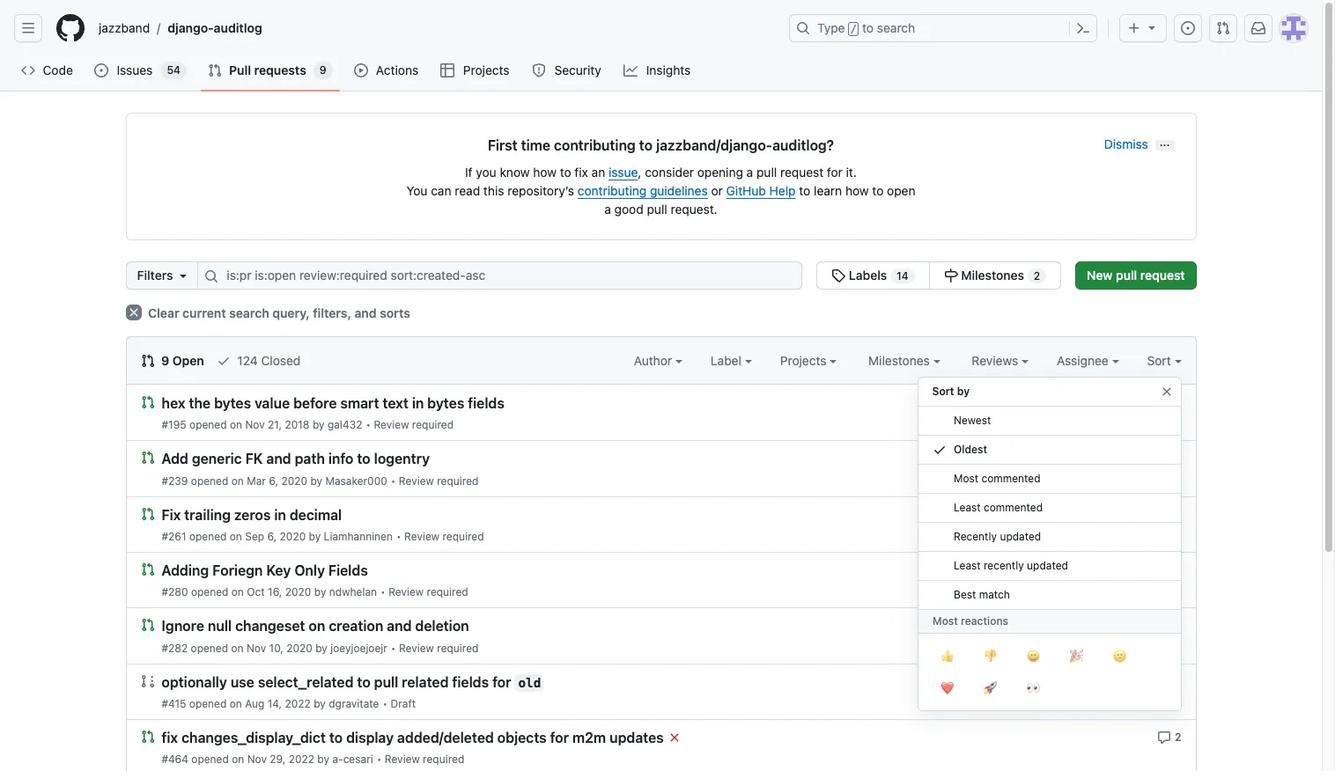 Task type: describe. For each thing, give the bounding box(es) containing it.
you
[[476, 165, 497, 180]]

1 horizontal spatial triangle down image
[[1145, 20, 1159, 34]]

opened inside add generic fk and path info to logentry #239             opened on mar 6, 2020 by masaker000 • review required
[[191, 475, 228, 488]]

issue element
[[817, 262, 1062, 290]]

query,
[[272, 306, 310, 321]]

open
[[887, 183, 916, 198]]

• inside adding foriegn key only fields #280             opened on oct 16, 2020 by ndwhelan • review required
[[381, 586, 386, 599]]

open pull request image for hex the bytes value before smart text in bytes fields
[[141, 396, 155, 410]]

14,
[[268, 698, 282, 711]]

1 bytes from the left
[[214, 396, 251, 412]]

shield image
[[532, 63, 546, 78]]

least commented
[[954, 501, 1043, 514]]

insights link
[[617, 57, 699, 84]]

on down changes_display_dict
[[232, 753, 244, 767]]

draft pull request element
[[141, 674, 155, 689]]

changeset
[[235, 619, 305, 635]]

6 open pull request element from the top
[[141, 729, 155, 744]]

2022 inside optionally use select_related to pull related fields for old #415             opened on aug 14, 2022 by dgravitate • draft
[[285, 698, 311, 711]]

required inside ignore null changeset on creation and deletion #282             opened on nov 10, 2020 by joeyjoejoejr • review required
[[437, 642, 479, 655]]

👀
[[1027, 679, 1040, 697]]

...
[[1160, 136, 1170, 149]]

👎
[[984, 647, 997, 665]]

required inside add generic fk and path info to logentry #239             opened on mar 6, 2020 by masaker000 • review required
[[437, 475, 479, 488]]

reviews
[[972, 353, 1022, 368]]

reactions
[[961, 615, 1008, 628]]

generic
[[192, 452, 242, 467]]

0 vertical spatial how
[[533, 165, 557, 180]]

security link
[[525, 57, 610, 84]]

comment image for fix changes_display_dict to display added/deleted objects for m2m updates
[[1158, 731, 1172, 745]]

play image
[[354, 63, 368, 78]]

issue opened image for 1
[[990, 508, 1004, 522]]

github
[[726, 183, 766, 198]]

git pull request image inside 9 open link
[[141, 354, 155, 368]]

👎 link
[[969, 641, 1012, 673]]

cesari
[[343, 753, 373, 767]]

check image for the oldest link
[[932, 443, 947, 457]]

6, inside add generic fk and path info to logentry #239             opened on mar 6, 2020 by masaker000 • review required
[[269, 475, 278, 488]]

3
[[1175, 620, 1182, 633]]

21,
[[268, 419, 282, 432]]

you can read this repository's contributing guidelines or github help
[[407, 183, 796, 198]]

fields inside optionally use select_related to pull related fields for old #415             opened on aug 14, 2022 by dgravitate • draft
[[452, 675, 489, 691]]

opening
[[698, 165, 743, 180]]

sort for sort
[[1147, 353, 1171, 368]]

auditlog?
[[773, 137, 834, 153]]

hex the bytes value before smart text in bytes fields link
[[162, 396, 505, 412]]

2 bytes from the left
[[427, 396, 465, 412]]

1 vertical spatial fix
[[162, 730, 178, 746]]

by inside fix trailing zeros in decimal #261             opened on sep 6, 2020 by liamhanninen • review required
[[309, 530, 321, 543]]

pull up github help link
[[757, 165, 777, 180]]

and for filters,
[[355, 306, 377, 321]]

124
[[237, 353, 258, 368]]

least recently updated
[[954, 559, 1068, 573]]

recently updated link
[[918, 523, 1181, 552]]

command palette image
[[1077, 21, 1091, 35]]

4 2 link from the top
[[1158, 729, 1182, 745]]

open pull request image for ignore null changeset on creation and deletion
[[141, 619, 155, 633]]

review required link for ignore null changeset on creation and deletion
[[399, 642, 479, 655]]

1 vertical spatial 1
[[1008, 508, 1013, 521]]

opened inside fix trailing zeros in decimal #261             opened on sep 6, 2020 by liamhanninen • review required
[[189, 530, 227, 543]]

liamhanninen
[[324, 530, 393, 543]]

pull right new
[[1116, 268, 1137, 283]]

table image
[[441, 63, 455, 78]]

1 / 6 checks ok image
[[667, 731, 681, 745]]

adding foriegn key only fields #280             opened on oct 16, 2020 by ndwhelan • review required
[[162, 563, 468, 599]]

9 open link
[[141, 351, 204, 370]]

9 for 9 open
[[161, 353, 169, 368]]

x image
[[126, 305, 141, 321]]

3 link
[[1157, 618, 1182, 634]]

sorts
[[380, 306, 410, 321]]

milestones button
[[869, 351, 941, 370]]

label button
[[711, 351, 752, 370]]

value
[[255, 396, 290, 412]]

#282
[[162, 642, 188, 655]]

opened inside ignore null changeset on creation and deletion #282             opened on nov 10, 2020 by joeyjoejoejr • review required
[[191, 642, 228, 655]]

projects link
[[434, 57, 518, 84]]

124 closed link
[[216, 351, 301, 370]]

add generic fk and path info to logentry #239             opened on mar 6, 2020 by masaker000 • review required
[[162, 452, 479, 488]]

oct
[[247, 586, 265, 599]]

ignore null changeset on creation and deletion link
[[162, 619, 469, 635]]

current
[[183, 306, 226, 321]]

comment image for add generic fk and path info to logentry
[[1159, 452, 1173, 467]]

review required link for adding foriegn key only fields
[[389, 586, 468, 599]]

trailing
[[184, 507, 231, 523]]

hex
[[162, 396, 185, 412]]

author button
[[634, 351, 683, 370]]

only
[[294, 563, 325, 579]]

time
[[521, 137, 551, 153]]

aug
[[245, 698, 265, 711]]

most commented
[[954, 472, 1040, 485]]

logentry
[[374, 452, 430, 467]]

can
[[431, 183, 452, 198]]

fix changes_display_dict to display added/deleted objects for m2m updates link
[[162, 730, 664, 746]]

in inside fix trailing zeros in decimal #261             opened on sep 6, 2020 by liamhanninen • review required
[[274, 507, 286, 523]]

2 inside milestones 2
[[1034, 270, 1040, 283]]

54
[[167, 63, 181, 77]]

least for least recently updated
[[954, 559, 981, 573]]

124 closed
[[234, 353, 301, 368]]

opened right #464
[[191, 753, 229, 767]]

tag image
[[832, 269, 846, 283]]

#261
[[162, 530, 186, 543]]

• inside add generic fk and path info to logentry #239             opened on mar 6, 2020 by masaker000 • review required
[[391, 475, 396, 488]]

Search all issues text field
[[198, 262, 803, 290]]

old
[[518, 676, 541, 691]]

guidelines
[[650, 183, 708, 198]]

creation
[[329, 619, 383, 635]]

on down null
[[231, 642, 244, 655]]

recently updated
[[954, 530, 1041, 544]]

most reactions
[[932, 615, 1008, 628]]

liamhanninen link
[[324, 530, 393, 543]]

• inside hex the bytes value before smart text in bytes fields #195             opened on nov 21, 2018 by gal432 • review required
[[366, 419, 371, 432]]

if
[[465, 165, 473, 180]]

draft pull request image
[[141, 674, 155, 689]]

review inside ignore null changeset on creation and deletion #282             opened on nov 10, 2020 by joeyjoejoejr • review required
[[399, 642, 434, 655]]

by inside optionally use select_related to pull related fields for old #415             opened on aug 14, 2022 by dgravitate • draft
[[314, 698, 326, 711]]

by left a-
[[317, 753, 329, 767]]

issues
[[117, 63, 153, 78]]

zeros
[[234, 507, 271, 523]]

consider
[[645, 165, 694, 180]]

filters button
[[126, 262, 199, 290]]

optionally use select_related to pull related fields for old #415             opened on aug 14, 2022 by dgravitate • draft
[[162, 675, 541, 711]]

to right help
[[799, 183, 811, 198]]

open pull request element for adding
[[141, 562, 155, 577]]

changes_display_dict
[[182, 730, 326, 746]]

to inside optionally use select_related to pull related fields for old #415             opened on aug 14, 2022 by dgravitate • draft
[[357, 675, 371, 691]]

opened inside optionally use select_related to pull related fields for old #415             opened on aug 14, 2022 by dgravitate • draft
[[189, 698, 227, 711]]

🚀
[[984, 679, 997, 697]]

masaker000
[[325, 475, 387, 488]]

by inside add generic fk and path info to logentry #239             opened on mar 6, 2020 by masaker000 • review required
[[310, 475, 322, 488]]

• inside ignore null changeset on creation and deletion #282             opened on nov 10, 2020 by joeyjoejoejr • review required
[[391, 642, 396, 655]]

#280
[[162, 586, 188, 599]]

best match link
[[918, 581, 1181, 610]]

2 for fix trailing zeros in decimal
[[1175, 508, 1182, 521]]

0 vertical spatial projects
[[463, 63, 510, 78]]

1 vertical spatial contributing
[[578, 183, 647, 198]]

10,
[[269, 642, 283, 655]]

masaker000 link
[[325, 475, 387, 488]]

review inside hex the bytes value before smart text in bytes fields #195             opened on nov 21, 2018 by gal432 • review required
[[374, 419, 409, 432]]

jazzband/django-
[[656, 137, 773, 153]]

open pull request image
[[141, 730, 155, 744]]

auditlog
[[214, 20, 262, 35]]

a inside to learn how to open a good pull request.
[[605, 202, 611, 217]]

milestone image
[[944, 269, 958, 283]]

on inside add generic fk and path info to logentry #239             opened on mar 6, 2020 by masaker000 • review required
[[231, 475, 244, 488]]

related
[[402, 675, 449, 691]]

ndwhelan link
[[329, 586, 377, 599]]

actions
[[376, 63, 419, 78]]

👀 link
[[1012, 673, 1055, 705]]

before
[[293, 396, 337, 412]]

#239
[[162, 475, 188, 488]]

review required link for hex the bytes value before smart text in bytes fields
[[374, 419, 454, 432]]

❤️
[[940, 679, 954, 697]]

or
[[711, 183, 723, 198]]

review required link down fix changes_display_dict to display added/deleted objects for m2m updates link
[[385, 753, 464, 767]]

filters
[[137, 268, 173, 283]]

null
[[208, 619, 232, 635]]

1 vertical spatial search
[[229, 306, 269, 321]]

first time contributing to jazzband/django-auditlog?
[[488, 137, 834, 153]]



Task type: vqa. For each thing, say whether or not it's contained in the screenshot.
Security LINK
yes



Task type: locate. For each thing, give the bounding box(es) containing it.
2 link for decimal
[[1158, 506, 1182, 521]]

joeyjoejoejr link
[[331, 642, 387, 655]]

nov inside hex the bytes value before smart text in bytes fields #195             opened on nov 21, 2018 by gal432 • review required
[[245, 419, 265, 432]]

/ for jazzband
[[157, 21, 161, 36]]

😄
[[1027, 647, 1040, 665]]

on left 'mar'
[[231, 475, 244, 488]]

0 vertical spatial triangle down image
[[1145, 20, 1159, 34]]

6, inside fix trailing zeros in decimal #261             opened on sep 6, 2020 by liamhanninen • review required
[[267, 530, 277, 543]]

0 vertical spatial request
[[781, 165, 824, 180]]

review inside add generic fk and path info to logentry #239             opened on mar 6, 2020 by masaker000 • review required
[[399, 475, 434, 488]]

newest
[[954, 414, 991, 427]]

fields inside hex the bytes value before smart text in bytes fields #195             opened on nov 21, 2018 by gal432 • review required
[[468, 396, 505, 412]]

open pull request image left fix
[[141, 507, 155, 521]]

open pull request image for fix trailing zeros in decimal
[[141, 507, 155, 521]]

list
[[92, 14, 779, 42]]

by right '2018'
[[313, 419, 325, 432]]

open pull request element left add
[[141, 450, 155, 465]]

issue
[[609, 165, 638, 180]]

on left oct
[[231, 586, 244, 599]]

0 vertical spatial fields
[[468, 396, 505, 412]]

least up recently
[[954, 501, 981, 514]]

for left old
[[493, 675, 511, 691]]

0 vertical spatial comment image
[[1159, 452, 1173, 467]]

opened down optionally
[[189, 698, 227, 711]]

None search field
[[126, 262, 1062, 290]]

review down deletion
[[399, 642, 434, 655]]

adding
[[162, 563, 209, 579]]

review required link for add generic fk and path info to logentry
[[399, 475, 479, 488]]

1
[[1177, 452, 1182, 465], [1008, 508, 1013, 521]]

opened down generic
[[191, 475, 228, 488]]

opened down adding
[[191, 586, 229, 599]]

open pull request element
[[141, 395, 155, 410], [141, 450, 155, 465], [141, 506, 155, 521], [141, 562, 155, 577], [141, 618, 155, 633], [141, 729, 155, 744]]

0 horizontal spatial how
[[533, 165, 557, 180]]

by down ignore null changeset on creation and deletion link
[[316, 642, 328, 655]]

request right new
[[1141, 268, 1185, 283]]

dismiss ...
[[1105, 136, 1170, 152]]

1 vertical spatial 6,
[[267, 530, 277, 543]]

nov left 10,
[[247, 642, 266, 655]]

open pull request image left hex
[[141, 396, 155, 410]]

draft link
[[391, 698, 416, 711]]

😄 link
[[1012, 641, 1055, 673]]

a down you can read this repository's contributing guidelines or github help
[[605, 202, 611, 217]]

on inside adding foriegn key only fields #280             opened on oct 16, 2020 by ndwhelan • review required
[[231, 586, 244, 599]]

1 vertical spatial how
[[846, 183, 869, 198]]

1 horizontal spatial bytes
[[427, 396, 465, 412]]

bytes
[[214, 396, 251, 412], [427, 396, 465, 412]]

pull inside to learn how to open a good pull request.
[[647, 202, 668, 217]]

to inside add generic fk and path info to logentry #239             opened on mar 6, 2020 by masaker000 • review required
[[357, 452, 371, 467]]

opened inside adding foriegn key only fields #280             opened on oct 16, 2020 by ndwhelan • review required
[[191, 586, 229, 599]]

least up best
[[954, 559, 981, 573]]

👍 link
[[925, 641, 969, 673]]

projects right table icon
[[463, 63, 510, 78]]

sort for sort by
[[932, 385, 955, 398]]

2020 inside add generic fk and path info to logentry #239             opened on mar 6, 2020 by masaker000 • review required
[[281, 475, 307, 488]]

milestones inside issue element
[[961, 268, 1025, 283]]

comment image inside 3 link
[[1157, 620, 1172, 634]]

know
[[500, 165, 530, 180]]

path
[[295, 452, 325, 467]]

0 vertical spatial 2022
[[285, 698, 311, 711]]

how inside to learn how to open a good pull request.
[[846, 183, 869, 198]]

least for least commented
[[954, 501, 981, 514]]

and inside "clear current search query, filters, and sorts" link
[[355, 306, 377, 321]]

• down logentry
[[391, 475, 396, 488]]

0 vertical spatial milestones
[[961, 268, 1025, 283]]

labels 14
[[846, 268, 909, 283]]

1 vertical spatial in
[[274, 507, 286, 523]]

clear current search query, filters, and sorts
[[145, 306, 410, 321]]

1 vertical spatial and
[[266, 452, 291, 467]]

on inside fix trailing zeros in decimal #261             opened on sep 6, 2020 by liamhanninen • review required
[[230, 530, 242, 543]]

comment image for hex the bytes value before smart text in bytes fields
[[1157, 397, 1171, 411]]

1 horizontal spatial request
[[1141, 268, 1185, 283]]

2 link for fields
[[1158, 562, 1182, 577]]

open pull request image
[[141, 396, 155, 410], [141, 451, 155, 465], [141, 507, 155, 521], [141, 563, 155, 577], [141, 619, 155, 633]]

Issues search field
[[198, 262, 803, 290]]

1 vertical spatial sort
[[932, 385, 955, 398]]

new
[[1087, 268, 1113, 283]]

you
[[407, 183, 428, 198]]

fix up #464
[[162, 730, 178, 746]]

on left creation
[[309, 619, 325, 635]]

and inside add generic fk and path info to logentry #239             opened on mar 6, 2020 by masaker000 • review required
[[266, 452, 291, 467]]

least commented link
[[918, 494, 1181, 523]]

review
[[374, 419, 409, 432], [399, 475, 434, 488], [404, 530, 440, 543], [389, 586, 424, 599], [399, 642, 434, 655], [385, 753, 420, 767]]

1 vertical spatial milestones
[[869, 353, 933, 368]]

on inside hex the bytes value before smart text in bytes fields #195             opened on nov 21, 2018 by gal432 • review required
[[230, 419, 242, 432]]

2 for adding foriegn key only fields
[[1175, 564, 1182, 577]]

2 comment image from the top
[[1157, 620, 1172, 634]]

0 vertical spatial 6,
[[269, 475, 278, 488]]

1 horizontal spatial 9
[[320, 63, 327, 77]]

commented up recently updated on the right bottom of page
[[984, 501, 1043, 514]]

for left it.
[[827, 165, 843, 180]]

1 horizontal spatial 1 link
[[1159, 450, 1182, 467]]

new pull request
[[1087, 268, 1185, 283]]

open pull request element left adding
[[141, 562, 155, 577]]

1 vertical spatial triangle down image
[[177, 269, 191, 283]]

sort up newest
[[932, 385, 955, 398]]

0 vertical spatial commented
[[981, 472, 1040, 485]]

0 vertical spatial in
[[412, 396, 424, 412]]

open pull request element for hex
[[141, 395, 155, 410]]

• right joeyjoejoejr link
[[391, 642, 396, 655]]

open pull request image for add generic fk and path info to logentry
[[141, 451, 155, 465]]

• right liamhanninen
[[396, 530, 401, 543]]

0 vertical spatial 1
[[1177, 452, 1182, 465]]

2 2 link from the top
[[1158, 562, 1182, 577]]

pull up draft link
[[374, 675, 398, 691]]

issue opened image for issues
[[95, 63, 109, 78]]

1 horizontal spatial for
[[550, 730, 569, 746]]

1 horizontal spatial projects
[[780, 353, 830, 368]]

close menu image
[[1160, 385, 1174, 399]]

in right text
[[412, 396, 424, 412]]

open pull request element for ignore
[[141, 618, 155, 633]]

• right cesari
[[377, 753, 382, 767]]

notifications image
[[1252, 21, 1266, 35]]

by down "path"
[[310, 475, 322, 488]]

info
[[328, 452, 354, 467]]

optionally
[[162, 675, 227, 691]]

to up repository's
[[560, 165, 571, 180]]

1 horizontal spatial a
[[747, 165, 753, 180]]

on left aug
[[230, 698, 242, 711]]

1 vertical spatial for
[[493, 675, 511, 691]]

most for most reactions
[[932, 615, 958, 628]]

1 2 link from the top
[[1158, 506, 1182, 521]]

2020 inside ignore null changeset on creation and deletion #282             opened on nov 10, 2020 by joeyjoejoejr • review required
[[286, 642, 313, 655]]

to up , at the top of page
[[639, 137, 653, 153]]

type
[[818, 20, 845, 35]]

#464             opened on nov 29, 2022 by a-cesari • review required
[[162, 753, 464, 767]]

filters,
[[313, 306, 351, 321]]

m2m
[[573, 730, 606, 746]]

search
[[877, 20, 915, 35], [229, 306, 269, 321]]

updates
[[610, 730, 664, 746]]

contributing guidelines link
[[578, 183, 708, 198]]

nov
[[245, 419, 265, 432], [247, 642, 266, 655], [247, 753, 267, 767]]

2022 right the 29,
[[289, 753, 314, 767]]

issue opened image
[[1181, 21, 1195, 35], [95, 63, 109, 78], [990, 508, 1004, 522]]

draft
[[391, 698, 416, 711]]

projects right label popup button
[[780, 353, 830, 368]]

most down best
[[932, 615, 958, 628]]

gal432
[[328, 419, 362, 432]]

deletion
[[415, 619, 469, 635]]

this
[[484, 183, 504, 198]]

2020 down decimal
[[280, 530, 306, 543]]

label
[[711, 353, 745, 368]]

0 vertical spatial search
[[877, 20, 915, 35]]

check image for 124 closed link on the left of page
[[216, 354, 231, 368]]

open pull request image for adding foriegn key only fields
[[141, 563, 155, 577]]

plus image
[[1128, 21, 1142, 35]]

match
[[979, 588, 1010, 602]]

milestones right milestone icon
[[961, 268, 1025, 283]]

0 vertical spatial and
[[355, 306, 377, 321]]

search right type
[[877, 20, 915, 35]]

0 horizontal spatial request
[[781, 165, 824, 180]]

check image
[[216, 354, 231, 368], [932, 443, 947, 457]]

by inside hex the bytes value before smart text in bytes fields #195             opened on nov 21, 2018 by gal432 • review required
[[313, 419, 325, 432]]

updated
[[1000, 530, 1041, 544], [1027, 559, 1068, 573]]

opened down null
[[191, 642, 228, 655]]

in
[[412, 396, 424, 412], [274, 507, 286, 523]]

pull
[[229, 63, 251, 78]]

required inside hex the bytes value before smart text in bytes fields #195             opened on nov 21, 2018 by gal432 • review required
[[412, 419, 454, 432]]

/ inside jazzband / django-auditlog
[[157, 21, 161, 36]]

🎉 link
[[1055, 641, 1098, 673]]

2 vertical spatial nov
[[247, 753, 267, 767]]

/ left django- on the top of the page
[[157, 21, 161, 36]]

open pull request element for add
[[141, 450, 155, 465]]

review right liamhanninen
[[404, 530, 440, 543]]

bytes right text
[[427, 396, 465, 412]]

to left open
[[872, 183, 884, 198]]

to up masaker000 link
[[357, 452, 371, 467]]

commented for least commented
[[984, 501, 1043, 514]]

ndwhelan
[[329, 586, 377, 599]]

learn
[[814, 183, 842, 198]]

request.
[[671, 202, 718, 217]]

sort by
[[932, 385, 970, 398]]

review required link down deletion
[[399, 642, 479, 655]]

repository's
[[508, 183, 574, 198]]

review down logentry
[[399, 475, 434, 488]]

comment image for ignore null changeset on creation and deletion
[[1157, 620, 1172, 634]]

pull requests
[[229, 63, 306, 78]]

0 horizontal spatial git pull request image
[[141, 354, 155, 368]]

4 open pull request image from the top
[[141, 563, 155, 577]]

1 least from the top
[[954, 501, 981, 514]]

check image inside 124 closed link
[[216, 354, 231, 368]]

updated up the least recently updated at bottom
[[1000, 530, 1041, 544]]

pull down contributing guidelines link
[[647, 202, 668, 217]]

by inside menu
[[957, 385, 970, 398]]

1 horizontal spatial 1
[[1177, 452, 1182, 465]]

updated inside 'link'
[[1000, 530, 1041, 544]]

0 horizontal spatial /
[[157, 21, 161, 36]]

git pull request image
[[208, 63, 222, 78], [141, 354, 155, 368]]

🚀 link
[[969, 673, 1012, 705]]

to up a-
[[329, 730, 343, 746]]

triangle down image right plus icon
[[1145, 20, 1159, 34]]

key
[[266, 563, 291, 579]]

0 horizontal spatial triangle down image
[[177, 269, 191, 283]]

2020 inside fix trailing zeros in decimal #261             opened on sep 6, 2020 by liamhanninen • review required
[[280, 530, 306, 543]]

2020 inside adding foriegn key only fields #280             opened on oct 16, 2020 by ndwhelan • review required
[[285, 586, 311, 599]]

0 horizontal spatial and
[[266, 452, 291, 467]]

milestones 2
[[958, 268, 1040, 283]]

0 horizontal spatial projects
[[463, 63, 510, 78]]

required inside fix trailing zeros in decimal #261             opened on sep 6, 2020 by liamhanninen • review required
[[443, 530, 484, 543]]

graph image
[[624, 63, 638, 78]]

nov left the 29,
[[247, 753, 267, 767]]

2 link for pull
[[1158, 674, 1182, 689]]

1 vertical spatial check image
[[932, 443, 947, 457]]

django-
[[168, 20, 214, 35]]

issue opened image up recently updated on the right bottom of page
[[990, 508, 1004, 522]]

milestones inside 'popup button'
[[869, 353, 933, 368]]

0 horizontal spatial check image
[[216, 354, 231, 368]]

0 vertical spatial sort
[[1147, 353, 1171, 368]]

django-auditlog link
[[161, 14, 269, 42]]

2022
[[285, 698, 311, 711], [289, 753, 314, 767]]

1 horizontal spatial git pull request image
[[208, 63, 222, 78]]

1 horizontal spatial how
[[846, 183, 869, 198]]

request inside new pull request link
[[1141, 268, 1185, 283]]

1 vertical spatial projects
[[780, 353, 830, 368]]

how down it.
[[846, 183, 869, 198]]

1 vertical spatial fields
[[452, 675, 489, 691]]

1 horizontal spatial issue opened image
[[990, 508, 1004, 522]]

1 open pull request element from the top
[[141, 395, 155, 410]]

1 horizontal spatial check image
[[932, 443, 947, 457]]

dismiss
[[1105, 137, 1149, 152]]

9 left play image
[[320, 63, 327, 77]]

0 vertical spatial 1 link
[[1159, 450, 1182, 467]]

• right the ndwhelan link
[[381, 586, 386, 599]]

and inside ignore null changeset on creation and deletion #282             opened on nov 10, 2020 by joeyjoejoejr • review required
[[387, 619, 412, 635]]

open pull request element for fix
[[141, 506, 155, 521]]

review inside adding foriegn key only fields #280             opened on oct 16, 2020 by ndwhelan • review required
[[389, 586, 424, 599]]

opened down the
[[189, 419, 227, 432]]

by down the select_related on the left bottom of the page
[[314, 698, 326, 711]]

1 horizontal spatial search
[[877, 20, 915, 35]]

1 vertical spatial least
[[954, 559, 981, 573]]

0 vertical spatial a
[[747, 165, 753, 180]]

0 horizontal spatial for
[[493, 675, 511, 691]]

3 open pull request element from the top
[[141, 506, 155, 521]]

1 down 8
[[1177, 452, 1182, 465]]

contributing down issue link
[[578, 183, 647, 198]]

🎉
[[1070, 647, 1083, 665]]

none search field containing filters
[[126, 262, 1062, 290]]

0 vertical spatial updated
[[1000, 530, 1041, 544]]

in inside hex the bytes value before smart text in bytes fields #195             opened on nov 21, 2018 by gal432 • review required
[[412, 396, 424, 412]]

and left sorts
[[355, 306, 377, 321]]

fk
[[245, 452, 263, 467]]

2 open pull request image from the top
[[141, 451, 155, 465]]

review inside fix trailing zeros in decimal #261             opened on sep 6, 2020 by liamhanninen • review required
[[404, 530, 440, 543]]

2 vertical spatial and
[[387, 619, 412, 635]]

1 comment image from the top
[[1157, 397, 1171, 411]]

#464
[[162, 753, 188, 767]]

git pull request image
[[1217, 21, 1231, 35]]

1 vertical spatial 9
[[161, 353, 169, 368]]

1 horizontal spatial in
[[412, 396, 424, 412]]

and right fk
[[266, 452, 291, 467]]

review required link right liamhanninen
[[404, 530, 484, 543]]

for inside optionally use select_related to pull related fields for old #415             opened on aug 14, 2022 by dgravitate • draft
[[493, 675, 511, 691]]

1 vertical spatial 2022
[[289, 753, 314, 767]]

required inside adding foriegn key only fields #280             opened on oct 16, 2020 by ndwhelan • review required
[[427, 586, 468, 599]]

by down decimal
[[309, 530, 321, 543]]

code image
[[21, 63, 35, 78]]

0 vertical spatial fix
[[575, 165, 588, 180]]

labels
[[849, 268, 887, 283]]

mar
[[247, 475, 266, 488]]

objects
[[498, 730, 547, 746]]

oldest
[[954, 443, 987, 456]]

by inside ignore null changeset on creation and deletion #282             opened on nov 10, 2020 by joeyjoejoejr • review required
[[316, 642, 328, 655]]

2 open pull request element from the top
[[141, 450, 155, 465]]

0 horizontal spatial 1
[[1008, 508, 1013, 521]]

2 horizontal spatial issue opened image
[[1181, 21, 1195, 35]]

select_related
[[258, 675, 354, 691]]

sort
[[1147, 353, 1171, 368], [932, 385, 955, 398]]

9 open
[[158, 353, 204, 368]]

3 open pull request image from the top
[[141, 507, 155, 521]]

1 horizontal spatial milestones
[[961, 268, 1025, 283]]

5 open pull request image from the top
[[141, 619, 155, 633]]

2
[[1034, 270, 1040, 283], [1175, 508, 1182, 521], [1175, 564, 1182, 577], [1175, 675, 1182, 689], [1175, 731, 1182, 744]]

read
[[455, 183, 480, 198]]

1 horizontal spatial fix
[[575, 165, 588, 180]]

1 vertical spatial request
[[1141, 268, 1185, 283]]

on left 21,
[[230, 419, 242, 432]]

projects
[[463, 63, 510, 78], [780, 353, 830, 368]]

1 vertical spatial comment image
[[1158, 731, 1172, 745]]

0 vertical spatial check image
[[216, 354, 231, 368]]

1 open pull request image from the top
[[141, 396, 155, 410]]

2 for optionally use select_related to pull related fields for
[[1175, 675, 1182, 689]]

0 vertical spatial contributing
[[554, 137, 636, 153]]

0 horizontal spatial fix
[[162, 730, 178, 746]]

• inside fix trailing zeros in decimal #261             opened on sep 6, 2020 by liamhanninen • review required
[[396, 530, 401, 543]]

sort by menu
[[918, 370, 1182, 726]]

opened inside hex the bytes value before smart text in bytes fields #195             opened on nov 21, 2018 by gal432 • review required
[[189, 419, 227, 432]]

issue opened image inside 1 link
[[990, 508, 1004, 522]]

fix left an
[[575, 165, 588, 180]]

1 vertical spatial nov
[[247, 642, 266, 655]]

/ inside the type / to search
[[851, 23, 857, 35]]

add
[[162, 452, 188, 467]]

0 horizontal spatial search
[[229, 306, 269, 321]]

0 horizontal spatial a
[[605, 202, 611, 217]]

0 horizontal spatial 9
[[161, 353, 169, 368]]

on inside optionally use select_related to pull related fields for old #415             opened on aug 14, 2022 by dgravitate • draft
[[230, 698, 242, 711]]

type / to search
[[818, 20, 915, 35]]

2 horizontal spatial for
[[827, 165, 843, 180]]

milestones for milestones
[[869, 353, 933, 368]]

open pull request element left fix
[[141, 506, 155, 521]]

1 vertical spatial a
[[605, 202, 611, 217]]

triangle down image inside filters 'popup button'
[[177, 269, 191, 283]]

git pull request image left pull
[[208, 63, 222, 78]]

2020 right 16,
[[285, 586, 311, 599]]

5 open pull request element from the top
[[141, 618, 155, 633]]

ignore null changeset on creation and deletion #282             opened on nov 10, 2020 by joeyjoejoejr • review required
[[162, 619, 479, 655]]

1 horizontal spatial /
[[851, 23, 857, 35]]

homepage image
[[56, 14, 85, 42]]

0 horizontal spatial 1 link
[[990, 506, 1013, 522]]

comment image
[[1159, 452, 1173, 467], [1158, 731, 1172, 745]]

review required link down text
[[374, 419, 454, 432]]

sort inside popup button
[[1147, 353, 1171, 368]]

4 open pull request element from the top
[[141, 562, 155, 577]]

1 horizontal spatial and
[[355, 306, 377, 321]]

comment image
[[1157, 397, 1171, 411], [1157, 620, 1172, 634]]

0 vertical spatial least
[[954, 501, 981, 514]]

opened down trailing
[[189, 530, 227, 543]]

review down the 'fix changes_display_dict to display added/deleted objects for m2m updates'
[[385, 753, 420, 767]]

2022 down the select_related on the left bottom of the page
[[285, 698, 311, 711]]

contributing up an
[[554, 137, 636, 153]]

1 vertical spatial 1 link
[[990, 506, 1013, 522]]

0 horizontal spatial bytes
[[214, 396, 251, 412]]

fix
[[162, 507, 181, 523]]

milestones for milestones 2
[[961, 268, 1025, 283]]

bytes right the
[[214, 396, 251, 412]]

jazzband / django-auditlog
[[99, 20, 262, 36]]

and left deletion
[[387, 619, 412, 635]]

review required link up deletion
[[389, 586, 468, 599]]

list containing jazzband
[[92, 14, 779, 42]]

0 vertical spatial issue opened image
[[1181, 21, 1195, 35]]

review up deletion
[[389, 586, 424, 599]]

2 vertical spatial for
[[550, 730, 569, 746]]

• inside optionally use select_related to pull related fields for old #415             opened on aug 14, 2022 by dgravitate • draft
[[383, 698, 388, 711]]

open pull request image left the ignore
[[141, 619, 155, 633]]

comment image inside 8 link
[[1157, 397, 1171, 411]]

review required link for fix trailing zeros in decimal
[[404, 530, 484, 543]]

milestones up sort by
[[869, 353, 933, 368]]

commented for most commented
[[981, 472, 1040, 485]]

0 horizontal spatial sort
[[932, 385, 955, 398]]

to right type
[[863, 20, 874, 35]]

0 vertical spatial for
[[827, 165, 843, 180]]

by inside adding foriegn key only fields #280             opened on oct 16, 2020 by ndwhelan • review required
[[314, 586, 326, 599]]

pull inside optionally use select_related to pull related fields for old #415             opened on aug 14, 2022 by dgravitate • draft
[[374, 675, 398, 691]]

a up github
[[747, 165, 753, 180]]

3 2 link from the top
[[1158, 674, 1182, 689]]

nov left 21,
[[245, 419, 265, 432]]

issue opened image left git pull request icon
[[1181, 21, 1195, 35]]

triangle down image
[[1145, 20, 1159, 34], [177, 269, 191, 283]]

most down oldest
[[954, 472, 978, 485]]

2 horizontal spatial and
[[387, 619, 412, 635]]

1 up recently updated on the right bottom of page
[[1008, 508, 1013, 521]]

most for most commented
[[954, 472, 978, 485]]

❤️ link
[[925, 673, 969, 705]]

9 for 9
[[320, 63, 327, 77]]

commented up least commented
[[981, 472, 1040, 485]]

how up repository's
[[533, 165, 557, 180]]

2020 down add generic fk and path info to logentry 'link'
[[281, 475, 307, 488]]

1 vertical spatial git pull request image
[[141, 354, 155, 368]]

1 vertical spatial issue opened image
[[95, 63, 109, 78]]

0 vertical spatial git pull request image
[[208, 63, 222, 78]]

2 least from the top
[[954, 559, 981, 573]]

/ right type
[[851, 23, 857, 35]]

sort inside menu
[[932, 385, 955, 398]]

nov inside ignore null changeset on creation and deletion #282             opened on nov 10, 2020 by joeyjoejoejr • review required
[[247, 642, 266, 655]]

open pull request element left hex
[[141, 395, 155, 410]]

0 horizontal spatial in
[[274, 507, 286, 523]]

6, right 'mar'
[[269, 475, 278, 488]]

for left m2m
[[550, 730, 569, 746]]

clear
[[148, 306, 179, 321]]

2 vertical spatial issue opened image
[[990, 508, 1004, 522]]

search image
[[205, 270, 219, 284]]

0 horizontal spatial milestones
[[869, 353, 933, 368]]

check image inside the oldest link
[[932, 443, 947, 457]]

projects inside popup button
[[780, 353, 830, 368]]

/ for type
[[851, 23, 857, 35]]

1 vertical spatial updated
[[1027, 559, 1068, 573]]

0 vertical spatial 9
[[320, 63, 327, 77]]

most commented link
[[918, 465, 1181, 494]]

sep
[[245, 530, 264, 543]]

and for creation
[[387, 619, 412, 635]]

request up help
[[781, 165, 824, 180]]

0 horizontal spatial issue opened image
[[95, 63, 109, 78]]

0 vertical spatial nov
[[245, 419, 265, 432]]

git pull request image left 9 open
[[141, 354, 155, 368]]

1 link
[[1159, 450, 1182, 467], [990, 506, 1013, 522]]

1 vertical spatial most
[[932, 615, 958, 628]]



